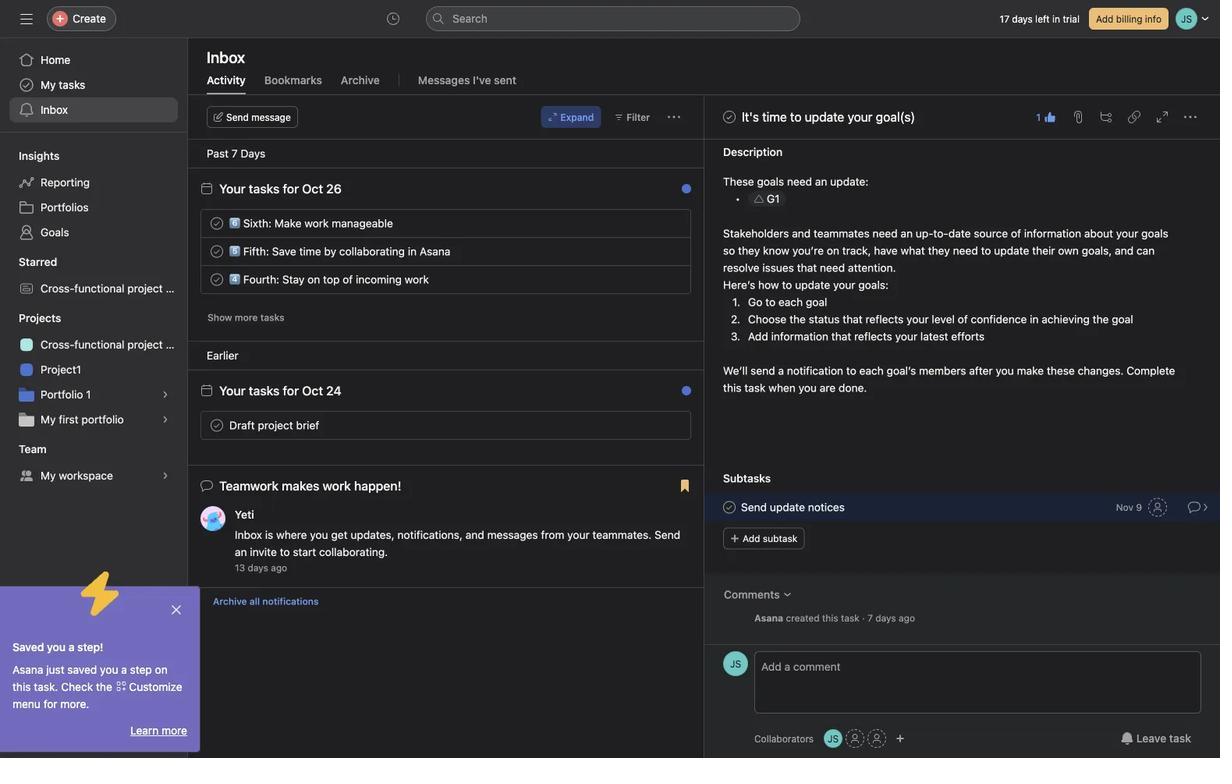 Task type: describe. For each thing, give the bounding box(es) containing it.
·
[[862, 613, 865, 624]]

your up can
[[1116, 227, 1138, 240]]

teammates
[[814, 227, 870, 240]]

2 cross-functional project plan link from the top
[[9, 332, 187, 357]]

projects
[[19, 312, 61, 325]]

messages
[[418, 74, 470, 87]]

copy task link image
[[1128, 111, 1141, 123]]

see details, my first portfolio image
[[161, 415, 170, 424]]

need left update:
[[787, 176, 812, 188]]

level
[[932, 313, 955, 326]]

messages i've sent
[[418, 74, 516, 87]]

for for 24
[[283, 383, 299, 398]]

confidence
[[971, 313, 1027, 326]]

9
[[1136, 502, 1142, 513]]

portfolios link
[[9, 195, 178, 220]]

2 vertical spatial that
[[831, 330, 851, 343]]

2 vertical spatial project
[[258, 419, 293, 432]]

insights
[[19, 149, 60, 162]]

have
[[874, 245, 898, 257]]

you up 'just'
[[47, 641, 66, 654]]

your tasks for oct 24
[[219, 383, 342, 398]]

can
[[1137, 245, 1155, 257]]

0 vertical spatial goals
[[757, 176, 784, 188]]

yeti inbox is where you get updates, notifications, and messages from your teammates. send an invite to start collaborating. 13 days ago
[[235, 508, 683, 573]]

status
[[809, 313, 840, 326]]

search button
[[426, 6, 800, 31]]

learn more
[[130, 724, 187, 737]]

makes
[[282, 479, 319, 493]]

my tasks link
[[9, 73, 178, 98]]

track,
[[842, 245, 871, 257]]

6️⃣ sixth: make work manageable
[[229, 217, 393, 230]]

saved
[[12, 641, 44, 654]]

send inside yeti inbox is where you get updates, notifications, and messages from your teammates. send an invite to start collaborating. 13 days ago
[[655, 529, 680, 541]]

when
[[769, 382, 796, 395]]

to inside we'll send a notification to each goal's members after you make these changes. complete this task when you are done.
[[846, 365, 856, 378]]

collaborators
[[754, 733, 814, 744]]

source
[[974, 227, 1008, 240]]

project1 link
[[9, 357, 178, 382]]

oct for 26
[[302, 181, 323, 196]]

g1 link
[[767, 193, 780, 206]]

to right it's
[[790, 110, 802, 124]]

need down date
[[953, 245, 978, 257]]

your tasks for oct 26
[[219, 181, 342, 196]]

notifications,
[[397, 529, 463, 541]]

after
[[969, 365, 993, 378]]

your up latest at the right
[[907, 313, 929, 326]]

leave
[[1137, 732, 1167, 745]]

0 vertical spatial days
[[1012, 13, 1033, 24]]

to right go
[[765, 296, 776, 309]]

past
[[207, 147, 229, 160]]

work happen!
[[323, 479, 401, 493]]

1 vertical spatial that
[[843, 313, 863, 326]]

teammates.
[[593, 529, 652, 541]]

in inside stakeholders and teammates need an up-to-date source of information about your goals so they know you're on track, have what they need to update their own goals, and can resolve issues that need attention. here's how to update your goals: go to each goal choose the status that reflects your level of confidence in achieving the goal add information that reflects your latest efforts
[[1030, 313, 1039, 326]]

completed checkbox for 5️⃣
[[208, 242, 226, 261]]

from
[[541, 529, 564, 541]]

changes.
[[1078, 365, 1124, 378]]

a inside asana just saved you a step on this task. check the
[[121, 664, 127, 676]]

completed checkbox for it's
[[720, 108, 739, 126]]

fourth:
[[243, 273, 279, 286]]

add billing info
[[1096, 13, 1162, 24]]

activity link
[[207, 74, 246, 94]]

26
[[326, 181, 342, 196]]

oct for 24
[[302, 383, 323, 398]]

completed image for 4️⃣
[[208, 270, 226, 289]]

1 inside projects element
[[86, 388, 91, 401]]

nov 9 button
[[1116, 502, 1142, 513]]

a for you
[[68, 641, 75, 654]]

expand
[[561, 112, 594, 122]]

team
[[19, 443, 47, 456]]

my first portfolio
[[41, 413, 124, 426]]

just
[[46, 664, 64, 676]]

1 vertical spatial of
[[343, 273, 353, 286]]

completed image for it's
[[720, 108, 739, 126]]

add for subtask
[[743, 534, 760, 545]]

full screen image
[[1156, 111, 1169, 123]]

0 horizontal spatial in
[[408, 245, 417, 258]]

archive all notifications
[[213, 596, 319, 607]]

1 vertical spatial reflects
[[854, 330, 892, 343]]

goals inside stakeholders and teammates need an up-to-date source of information about your goals so they know you're on track, have what they need to update their own goals, and can resolve issues that need attention. here's how to update your goals: go to each goal choose the status that reflects your level of confidence in achieving the goal add information that reflects your latest efforts
[[1141, 227, 1168, 240]]

home link
[[9, 48, 178, 73]]

1 horizontal spatial information
[[1024, 227, 1081, 240]]

latest
[[920, 330, 948, 343]]

achieving
[[1042, 313, 1090, 326]]

incoming
[[356, 273, 402, 286]]

collaborating.
[[319, 546, 388, 559]]

g1 button
[[748, 191, 786, 207]]

1 vertical spatial work
[[405, 273, 429, 286]]

0 horizontal spatial information
[[771, 330, 828, 343]]

all
[[250, 596, 260, 607]]

projects element
[[0, 304, 187, 435]]

goals:
[[858, 279, 889, 292]]

0 vertical spatial update
[[805, 110, 844, 124]]

functional inside projects element
[[74, 338, 124, 351]]

these goals need an update:
[[723, 176, 869, 188]]

cross- for cross-functional project plan link within the starred element
[[41, 282, 74, 295]]

portfolio 1 link
[[9, 382, 178, 407]]

1 horizontal spatial the
[[790, 313, 806, 326]]

tasks inside button
[[260, 312, 284, 323]]

leave task button
[[1111, 725, 1201, 753]]

0 vertical spatial that
[[797, 262, 817, 275]]

7 days
[[232, 147, 265, 160]]

project inside starred element
[[127, 282, 163, 295]]

inbox link
[[9, 98, 178, 122]]

cross-functional project plan inside projects element
[[41, 338, 187, 351]]

0 vertical spatial inbox
[[207, 48, 245, 66]]

functional inside starred element
[[74, 282, 124, 295]]

add subtask image
[[1100, 111, 1113, 123]]

2 horizontal spatial and
[[1115, 245, 1134, 257]]

to right how
[[782, 279, 792, 292]]

an inside stakeholders and teammates need an up-to-date source of information about your goals so they know you're on track, have what they need to update their own goals, and can resolve issues that need attention. here's how to update your goals: go to each goal choose the status that reflects your level of confidence in achieving the goal add information that reflects your latest efforts
[[901, 227, 913, 240]]

each inside we'll send a notification to each goal's members after you make these changes. complete this task when you are done.
[[859, 365, 884, 378]]

add subtask button
[[723, 528, 805, 550]]

1 they from the left
[[738, 245, 760, 257]]

1 vertical spatial goal
[[1112, 313, 1133, 326]]

starred button
[[0, 254, 57, 270]]

portfolios
[[41, 201, 89, 214]]

it's time to update your goal(s) dialog
[[704, 0, 1220, 758]]

1 vertical spatial project
[[127, 338, 163, 351]]

saved
[[67, 664, 97, 676]]

my first portfolio link
[[9, 407, 178, 432]]

completed checkbox for draft
[[208, 416, 226, 435]]

updates,
[[351, 529, 395, 541]]

1 horizontal spatial and
[[792, 227, 811, 240]]

1 horizontal spatial of
[[958, 313, 968, 326]]

my for my first portfolio
[[41, 413, 56, 426]]

more actions for this task image
[[1184, 111, 1197, 123]]

your tasks for oct 26 link
[[219, 181, 342, 196]]

my for my workspace
[[41, 469, 56, 482]]

the inside asana just saved you a step on this task. check the
[[96, 681, 112, 694]]

and inside yeti inbox is where you get updates, notifications, and messages from your teammates. send an invite to start collaborating. 13 days ago
[[466, 529, 484, 541]]

search
[[452, 12, 488, 25]]

goals
[[41, 226, 69, 239]]

send inside button
[[226, 112, 249, 122]]

17
[[1000, 13, 1009, 24]]

subtask
[[763, 534, 798, 545]]

1 vertical spatial time
[[299, 245, 321, 258]]

on inside stakeholders and teammates need an up-to-date source of information about your goals so they know you're on track, have what they need to update their own goals, and can resolve issues that need attention. here's how to update your goals: go to each goal choose the status that reflects your level of confidence in achieving the goal add information that reflects your latest efforts
[[827, 245, 839, 257]]

1 inside button
[[1036, 112, 1041, 122]]

description document
[[706, 174, 1201, 397]]

goal(s)
[[876, 110, 915, 124]]

Task Name text field
[[741, 499, 845, 516]]

on inside asana just saved you a step on this task. check the
[[155, 664, 168, 676]]

issues
[[762, 262, 794, 275]]

notifications
[[262, 596, 319, 607]]

insights element
[[0, 142, 187, 248]]

asana created this task · 7 days ago
[[754, 613, 915, 624]]

my workspace
[[41, 469, 113, 482]]

invite
[[250, 546, 277, 559]]

2 horizontal spatial this
[[822, 613, 838, 624]]

info
[[1145, 13, 1162, 24]]

0 horizontal spatial work
[[304, 217, 329, 230]]

to down the source
[[981, 245, 991, 257]]

update:
[[830, 176, 869, 188]]

tasks for my tasks
[[59, 78, 85, 91]]

archive for archive
[[341, 74, 380, 87]]



Task type: locate. For each thing, give the bounding box(es) containing it.
more actions image
[[668, 111, 680, 123]]

done.
[[839, 382, 867, 395]]

0 vertical spatial time
[[762, 110, 787, 124]]

main content containing description
[[704, 0, 1220, 644]]

close toast image
[[170, 604, 183, 616]]

project down the goals link
[[127, 282, 163, 295]]

cross-functional project plan link down the goals link
[[9, 276, 187, 301]]

my down team
[[41, 469, 56, 482]]

1 horizontal spatial they
[[928, 245, 950, 257]]

search list box
[[426, 6, 800, 31]]

draft project brief
[[229, 419, 319, 432]]

2 vertical spatial for
[[43, 698, 57, 711]]

2 vertical spatial in
[[1030, 313, 1039, 326]]

0 vertical spatial this
[[723, 382, 742, 395]]

1 cross- from the top
[[41, 282, 74, 295]]

send
[[226, 112, 249, 122], [655, 529, 680, 541]]

0 horizontal spatial send
[[226, 112, 249, 122]]

js button right 'collaborators'
[[824, 729, 843, 748]]

cross- up project1
[[41, 338, 74, 351]]

an inside yeti inbox is where you get updates, notifications, and messages from your teammates. send an invite to start collaborating. 13 days ago
[[235, 546, 247, 559]]

of right top
[[343, 273, 353, 286]]

completed checkbox inside it's time to update your goal(s) dialog
[[720, 108, 739, 126]]

0 horizontal spatial completed checkbox
[[208, 214, 226, 233]]

add for billing
[[1096, 13, 1114, 24]]

goals up can
[[1141, 227, 1168, 240]]

plan
[[166, 282, 187, 295], [166, 338, 187, 351]]

filter
[[627, 112, 650, 122]]

add down the choose
[[748, 330, 768, 343]]

on down 'teammates'
[[827, 245, 839, 257]]

1 horizontal spatial this
[[723, 382, 742, 395]]

1 horizontal spatial an
[[815, 176, 827, 188]]

cross-functional project plan up project1 link at the left of the page
[[41, 338, 187, 351]]

bookmarks
[[264, 74, 322, 87]]

they down stakeholders
[[738, 245, 760, 257]]

asana for asana created this task · 7 days ago
[[754, 613, 783, 624]]

1 vertical spatial my
[[41, 413, 56, 426]]

0 vertical spatial your
[[219, 181, 246, 196]]

2 archive notification image from the top
[[674, 484, 687, 496]]

asana right collaborating in the left of the page
[[420, 245, 450, 258]]

1 vertical spatial task
[[841, 613, 860, 624]]

in left achieving
[[1030, 313, 1039, 326]]

1 horizontal spatial in
[[1030, 313, 1039, 326]]

of
[[1011, 227, 1021, 240], [343, 273, 353, 286], [958, 313, 968, 326]]

fifth:
[[243, 245, 269, 258]]

add inside stakeholders and teammates need an up-to-date source of information about your goals so they know you're on track, have what they need to update their own goals, and can resolve issues that need attention. here's how to update your goals: go to each goal choose the status that reflects your level of confidence in achieving the goal add information that reflects your latest efforts
[[748, 330, 768, 343]]

that down the you're at top
[[797, 262, 817, 275]]

2 they from the left
[[928, 245, 950, 257]]

archive notification image
[[674, 389, 687, 401], [674, 484, 687, 496]]

completed image for 6️⃣
[[208, 214, 226, 233]]

1 vertical spatial add
[[748, 330, 768, 343]]

project
[[127, 282, 163, 295], [127, 338, 163, 351], [258, 419, 293, 432]]

create button
[[47, 6, 116, 31]]

oct left 24
[[302, 383, 323, 398]]

attachments: add a file to this task, it's time to update your goal(s) image
[[1072, 111, 1084, 123]]

choose
[[748, 313, 787, 326]]

1 vertical spatial 1
[[86, 388, 91, 401]]

2 functional from the top
[[74, 338, 124, 351]]

that right status
[[843, 313, 863, 326]]

13
[[235, 562, 245, 573]]

0 vertical spatial in
[[1052, 13, 1060, 24]]

1 vertical spatial js button
[[824, 729, 843, 748]]

1 vertical spatial each
[[859, 365, 884, 378]]

send message
[[226, 112, 291, 122]]

members
[[919, 365, 966, 378]]

0 vertical spatial of
[[1011, 227, 1021, 240]]

my left first on the bottom of the page
[[41, 413, 56, 426]]

0 vertical spatial each
[[779, 296, 803, 309]]

stakeholders
[[723, 227, 789, 240]]

my workspace link
[[9, 463, 178, 488]]

2 vertical spatial completed image
[[720, 499, 739, 517]]

2 horizontal spatial the
[[1093, 313, 1109, 326]]

plan inside projects element
[[166, 338, 187, 351]]

the right "check"
[[96, 681, 112, 694]]

1 horizontal spatial goals
[[1141, 227, 1168, 240]]

your for your tasks for oct 26
[[219, 181, 246, 196]]

need up have
[[873, 227, 898, 240]]

1 vertical spatial information
[[771, 330, 828, 343]]

2 my from the top
[[41, 413, 56, 426]]

to up done.
[[846, 365, 856, 378]]

make
[[1017, 365, 1044, 378]]

1 archive notification image from the top
[[674, 389, 687, 401]]

to down where
[[280, 546, 290, 559]]

more.
[[60, 698, 89, 711]]

your left goal(s)
[[848, 110, 873, 124]]

add subtask
[[743, 534, 798, 545]]

0 vertical spatial completed image
[[208, 214, 226, 233]]

efforts
[[951, 330, 985, 343]]

time
[[762, 110, 787, 124], [299, 245, 321, 258]]

1 horizontal spatial asana
[[420, 245, 450, 258]]

you inside asana just saved you a step on this task. check the
[[100, 664, 118, 676]]

2 cross-functional project plan from the top
[[41, 338, 187, 351]]

goals link
[[9, 220, 178, 245]]

0 horizontal spatial an
[[235, 546, 247, 559]]

2 completed image from the top
[[208, 242, 226, 261]]

portfolio
[[41, 388, 83, 401]]

completed checkbox down subtasks
[[720, 499, 739, 517]]

completed checkbox inside it's time to update your goal(s) dialog
[[720, 499, 739, 517]]

task
[[744, 382, 766, 395], [841, 613, 860, 624], [1169, 732, 1191, 745]]

time inside dialog
[[762, 110, 787, 124]]

cross-functional project plan down the goals link
[[41, 282, 187, 295]]

this inside we'll send a notification to each goal's members after you make these changes. complete this task when you are done.
[[723, 382, 742, 395]]

completed image left it's
[[720, 108, 739, 126]]

0 horizontal spatial goals
[[757, 176, 784, 188]]

completed image left 6️⃣
[[208, 214, 226, 233]]

this right created at right bottom
[[822, 613, 838, 624]]

0 vertical spatial cross-
[[41, 282, 74, 295]]

sent
[[494, 74, 516, 87]]

learn more link
[[130, 724, 187, 737]]

1 horizontal spatial time
[[762, 110, 787, 124]]

0 horizontal spatial asana
[[12, 664, 43, 676]]

about
[[1084, 227, 1113, 240]]

information down status
[[771, 330, 828, 343]]

2 horizontal spatial days
[[1012, 13, 1033, 24]]

i've
[[473, 74, 491, 87]]

customize
[[129, 681, 182, 694]]

cross-functional project plan link up project1
[[9, 332, 187, 357]]

menu
[[12, 698, 41, 711]]

completed image
[[720, 108, 739, 126], [208, 416, 226, 435], [720, 499, 739, 517]]

cross- inside projects element
[[41, 338, 74, 351]]

your up 6️⃣
[[219, 181, 246, 196]]

on left top
[[308, 273, 320, 286]]

description
[[723, 146, 783, 159]]

asana down comments dropdown button
[[754, 613, 783, 624]]

to
[[790, 110, 802, 124], [981, 245, 991, 257], [782, 279, 792, 292], [765, 296, 776, 309], [846, 365, 856, 378], [280, 546, 290, 559]]

my inside teams element
[[41, 469, 56, 482]]

2 horizontal spatial task
[[1169, 732, 1191, 745]]

hide sidebar image
[[20, 12, 33, 25]]

2 vertical spatial update
[[795, 279, 830, 292]]

reflects down goals:
[[866, 313, 904, 326]]

asana inside it's time to update your goal(s) dialog
[[754, 613, 783, 624]]

1 horizontal spatial on
[[308, 273, 320, 286]]

it's time to update your goal(s)
[[742, 110, 915, 124]]

you down the notification
[[799, 382, 817, 395]]

start
[[293, 546, 316, 559]]

task right the leave at right
[[1169, 732, 1191, 745]]

0 vertical spatial cross-functional project plan
[[41, 282, 187, 295]]

message
[[251, 112, 291, 122]]

the
[[790, 313, 806, 326], [1093, 313, 1109, 326], [96, 681, 112, 694]]

3 my from the top
[[41, 469, 56, 482]]

this inside asana just saved you a step on this task. check the
[[12, 681, 31, 694]]

leave task
[[1137, 732, 1191, 745]]

teamwork makes work happen!
[[219, 479, 401, 493]]

asana inside asana just saved you a step on this task. check the
[[12, 664, 43, 676]]

update down the you're at top
[[795, 279, 830, 292]]

tasks for your tasks for oct 26
[[249, 181, 280, 196]]

2 vertical spatial and
[[466, 529, 484, 541]]

0 vertical spatial goal
[[806, 296, 827, 309]]

my inside projects element
[[41, 413, 56, 426]]

add left subtask
[[743, 534, 760, 545]]

inbox inside global element
[[41, 103, 68, 116]]

for up the 'draft project brief'
[[283, 383, 299, 398]]

show more tasks
[[208, 312, 284, 323]]

0 horizontal spatial on
[[155, 664, 168, 676]]

top
[[323, 273, 340, 286]]

nov 9
[[1116, 502, 1142, 513]]

completed image left 4️⃣
[[208, 270, 226, 289]]

cross-functional project plan link inside starred element
[[9, 276, 187, 301]]

0 vertical spatial task
[[744, 382, 766, 395]]

2 horizontal spatial an
[[901, 227, 913, 240]]

tasks
[[59, 78, 85, 91], [249, 181, 280, 196], [260, 312, 284, 323], [249, 383, 280, 398]]

comments
[[724, 589, 780, 602]]

add or remove collaborators image
[[896, 734, 905, 743]]

1 horizontal spatial days
[[876, 613, 896, 624]]

1 oct from the top
[[302, 181, 323, 196]]

for inside customize menu for more.
[[43, 698, 57, 711]]

1 my from the top
[[41, 78, 56, 91]]

for for 26
[[283, 181, 299, 196]]

an left up-
[[901, 227, 913, 240]]

completed image down subtasks
[[720, 499, 739, 517]]

goals
[[757, 176, 784, 188], [1141, 227, 1168, 240]]

2 vertical spatial of
[[958, 313, 968, 326]]

inbox down yeti
[[235, 529, 262, 541]]

they down to-
[[928, 245, 950, 257]]

2 vertical spatial asana
[[12, 664, 43, 676]]

1 vertical spatial in
[[408, 245, 417, 258]]

each up done.
[[859, 365, 884, 378]]

my down home
[[41, 78, 56, 91]]

1 vertical spatial completed checkbox
[[208, 214, 226, 233]]

project left "brief"
[[258, 419, 293, 432]]

you inside yeti inbox is where you get updates, notifications, and messages from your teammates. send an invite to start collaborating. 13 days ago
[[310, 529, 328, 541]]

task left the ·
[[841, 613, 860, 624]]

1 vertical spatial inbox
[[41, 103, 68, 116]]

brief
[[296, 419, 319, 432]]

2 vertical spatial a
[[121, 664, 127, 676]]

js button
[[723, 651, 748, 676], [824, 729, 843, 748]]

you're
[[793, 245, 824, 257]]

cross-functional project plan inside starred element
[[41, 282, 187, 295]]

add inside "add subtask" button
[[743, 534, 760, 545]]

and up the you're at top
[[792, 227, 811, 240]]

for up make
[[283, 181, 299, 196]]

messages i've sent link
[[418, 74, 516, 94]]

completed checkbox for 6️⃣
[[208, 214, 226, 233]]

1 cross-functional project plan link from the top
[[9, 276, 187, 301]]

0 vertical spatial js button
[[723, 651, 748, 676]]

0 horizontal spatial of
[[343, 273, 353, 286]]

a for send
[[778, 365, 784, 378]]

time left by
[[299, 245, 321, 258]]

project1
[[41, 363, 81, 376]]

0 horizontal spatial a
[[68, 641, 75, 654]]

0 vertical spatial 1
[[1036, 112, 1041, 122]]

0 vertical spatial ago
[[271, 562, 287, 573]]

you right the after
[[996, 365, 1014, 378]]

inbox down my tasks
[[41, 103, 68, 116]]

1 your from the top
[[219, 181, 246, 196]]

0 horizontal spatial js button
[[723, 651, 748, 676]]

nov
[[1116, 502, 1134, 513]]

1 completed image from the top
[[208, 214, 226, 233]]

0 vertical spatial completed image
[[720, 108, 739, 126]]

work right make
[[304, 217, 329, 230]]

they
[[738, 245, 760, 257], [928, 245, 950, 257]]

2 horizontal spatial a
[[778, 365, 784, 378]]

1 horizontal spatial more
[[235, 312, 258, 323]]

0 vertical spatial add
[[1096, 13, 1114, 24]]

goals up g1
[[757, 176, 784, 188]]

send right teammates.
[[655, 529, 680, 541]]

work right 'incoming'
[[405, 273, 429, 286]]

send message button
[[207, 106, 298, 128]]

completed image
[[208, 214, 226, 233], [208, 242, 226, 261], [208, 270, 226, 289]]

completed image for 5️⃣
[[208, 242, 226, 261]]

ago inside main content
[[899, 613, 915, 624]]

tasks for your tasks for oct 24
[[249, 383, 280, 398]]

my for my tasks
[[41, 78, 56, 91]]

js down comments
[[730, 658, 741, 669]]

to inside yeti inbox is where you get updates, notifications, and messages from your teammates. send an invite to start collaborating. 13 days ago
[[280, 546, 290, 559]]

completed checkbox left the 5️⃣
[[208, 242, 226, 261]]

goal up status
[[806, 296, 827, 309]]

completed image left the 5️⃣
[[208, 242, 226, 261]]

your inside yeti inbox is where you get updates, notifications, and messages from your teammates. send an invite to start collaborating. 13 days ago
[[567, 529, 590, 541]]

24
[[326, 383, 342, 398]]

cross- down "starred"
[[41, 282, 74, 295]]

0 vertical spatial for
[[283, 181, 299, 196]]

cross- for 1st cross-functional project plan link from the bottom of the page
[[41, 338, 74, 351]]

a left step
[[121, 664, 127, 676]]

activity
[[207, 74, 246, 87]]

0 vertical spatial and
[[792, 227, 811, 240]]

2 vertical spatial this
[[12, 681, 31, 694]]

0 horizontal spatial task
[[744, 382, 766, 395]]

task inside button
[[1169, 732, 1191, 745]]

goal up changes.
[[1112, 313, 1133, 326]]

archive right bookmarks
[[341, 74, 380, 87]]

1 functional from the top
[[74, 282, 124, 295]]

0 vertical spatial oct
[[302, 181, 323, 196]]

days inside yeti inbox is where you get updates, notifications, and messages from your teammates. send an invite to start collaborating. 13 days ago
[[248, 562, 268, 573]]

0 vertical spatial js
[[730, 658, 741, 669]]

2 plan from the top
[[166, 338, 187, 351]]

your tasks for oct 24 link
[[219, 383, 342, 398]]

Completed checkbox
[[720, 108, 739, 126], [208, 214, 226, 233]]

your for your tasks for oct 24
[[219, 383, 246, 398]]

add inside add billing info button
[[1096, 13, 1114, 24]]

show more tasks button
[[201, 307, 291, 328]]

tasks down fourth:
[[260, 312, 284, 323]]

js right 'collaborators'
[[828, 733, 839, 744]]

more for show
[[235, 312, 258, 323]]

completed image left draft
[[208, 416, 226, 435]]

archive inside button
[[213, 596, 247, 607]]

is
[[265, 529, 273, 541]]

task inside we'll send a notification to each goal's members after you make these changes. complete this task when you are done.
[[744, 382, 766, 395]]

0 horizontal spatial they
[[738, 245, 760, 257]]

on up customize
[[155, 664, 168, 676]]

each
[[779, 296, 803, 309], [859, 365, 884, 378]]

see details, my workspace image
[[161, 471, 170, 481]]

2 your from the top
[[219, 383, 246, 398]]

so
[[723, 245, 735, 257]]

0 horizontal spatial goal
[[806, 296, 827, 309]]

history image
[[387, 12, 399, 25]]

your up draft
[[219, 383, 246, 398]]

1 vertical spatial and
[[1115, 245, 1134, 257]]

their
[[1032, 245, 1055, 257]]

global element
[[0, 38, 187, 132]]

1
[[1036, 112, 1041, 122], [86, 388, 91, 401]]

my inside 'link'
[[41, 78, 56, 91]]

asana
[[420, 245, 450, 258], [754, 613, 783, 624], [12, 664, 43, 676]]

see details, portfolio 1 image
[[161, 390, 170, 399]]

3 completed image from the top
[[208, 270, 226, 289]]

cross-functional project plan
[[41, 282, 187, 295], [41, 338, 187, 351]]

yeti
[[235, 508, 254, 521]]

project up see details, portfolio 1 image
[[127, 338, 163, 351]]

0 vertical spatial a
[[778, 365, 784, 378]]

for down task.
[[43, 698, 57, 711]]

add
[[1096, 13, 1114, 24], [748, 330, 768, 343], [743, 534, 760, 545]]

goals,
[[1082, 245, 1112, 257]]

update up update:
[[805, 110, 844, 124]]

1 vertical spatial oct
[[302, 383, 323, 398]]

2 cross- from the top
[[41, 338, 74, 351]]

js for the bottom js button
[[828, 733, 839, 744]]

2 horizontal spatial in
[[1052, 13, 1060, 24]]

0 vertical spatial on
[[827, 245, 839, 257]]

you left get at the bottom of the page
[[310, 529, 328, 541]]

completed checkbox left 4️⃣
[[208, 270, 226, 289]]

tasks inside 'link'
[[59, 78, 85, 91]]

1 vertical spatial update
[[994, 245, 1029, 257]]

tasks down home
[[59, 78, 85, 91]]

completed checkbox for 4️⃣
[[208, 270, 226, 289]]

1 cross-functional project plan from the top
[[41, 282, 187, 295]]

starred element
[[0, 248, 187, 304]]

your left goals:
[[833, 279, 855, 292]]

completed image for draft
[[208, 416, 226, 435]]

plan inside starred element
[[166, 282, 187, 295]]

archive notification image
[[674, 186, 687, 199]]

1 horizontal spatial goal
[[1112, 313, 1133, 326]]

add left billing at the right of page
[[1096, 13, 1114, 24]]

task down send
[[744, 382, 766, 395]]

0 vertical spatial reflects
[[866, 313, 904, 326]]

1 vertical spatial plan
[[166, 338, 187, 351]]

completed checkbox left 6️⃣
[[208, 214, 226, 233]]

functional up project1 link at the left of the page
[[74, 338, 124, 351]]

1 vertical spatial days
[[248, 562, 268, 573]]

a inside we'll send a notification to each goal's members after you make these changes. complete this task when you are done.
[[778, 365, 784, 378]]

1 vertical spatial archive notification image
[[674, 484, 687, 496]]

2 oct from the top
[[302, 383, 323, 398]]

1 horizontal spatial task
[[841, 613, 860, 624]]

asana for asana just saved you a step on this task. check the
[[12, 664, 43, 676]]

in
[[1052, 13, 1060, 24], [408, 245, 417, 258], [1030, 313, 1039, 326]]

this up menu on the bottom of page
[[12, 681, 31, 694]]

js for js button to the left
[[730, 658, 741, 669]]

more inside button
[[235, 312, 258, 323]]

teams element
[[0, 435, 187, 491]]

1 horizontal spatial archive
[[341, 74, 380, 87]]

complete
[[1127, 365, 1175, 378]]

completed checkbox left draft
[[208, 416, 226, 435]]

0 horizontal spatial each
[[779, 296, 803, 309]]

0 horizontal spatial days
[[248, 562, 268, 573]]

know
[[763, 245, 790, 257]]

archive all notifications button
[[188, 588, 704, 615]]

Completed checkbox
[[208, 242, 226, 261], [208, 270, 226, 289], [208, 416, 226, 435], [720, 499, 739, 517]]

plan left "earlier" at the left of page
[[166, 338, 187, 351]]

4️⃣
[[229, 273, 240, 286]]

5️⃣ fifth: save time by collaborating in asana
[[229, 245, 450, 258]]

1 horizontal spatial work
[[405, 273, 429, 286]]

cross- inside starred element
[[41, 282, 74, 295]]

2 horizontal spatial asana
[[754, 613, 783, 624]]

functional
[[74, 282, 124, 295], [74, 338, 124, 351]]

main content
[[704, 0, 1220, 644]]

the right achieving
[[1093, 313, 1109, 326]]

my
[[41, 78, 56, 91], [41, 413, 56, 426], [41, 469, 56, 482]]

days inside it's time to update your goal(s) dialog
[[876, 613, 896, 624]]

manageable
[[332, 217, 393, 230]]

your left latest at the right
[[895, 330, 918, 343]]

tasks up the 'draft project brief'
[[249, 383, 280, 398]]

of right the source
[[1011, 227, 1021, 240]]

1 horizontal spatial completed checkbox
[[720, 108, 739, 126]]

0 horizontal spatial and
[[466, 529, 484, 541]]

archive for archive all notifications
[[213, 596, 247, 607]]

1 vertical spatial for
[[283, 383, 299, 398]]

oct
[[302, 181, 323, 196], [302, 383, 323, 398]]

plan left 4️⃣
[[166, 282, 187, 295]]

in right collaborating in the left of the page
[[408, 245, 417, 258]]

and left can
[[1115, 245, 1134, 257]]

2 vertical spatial days
[[876, 613, 896, 624]]

1 horizontal spatial a
[[121, 664, 127, 676]]

each inside stakeholders and teammates need an up-to-date source of information about your goals so they know you're on track, have what they need to update their own goals, and can resolve issues that need attention. here's how to update your goals: go to each goal choose the status that reflects your level of confidence in achieving the goal add information that reflects your latest efforts
[[779, 296, 803, 309]]

1 plan from the top
[[166, 282, 187, 295]]

these
[[1047, 365, 1075, 378]]

more for learn
[[162, 724, 187, 737]]

need down track,
[[820, 262, 845, 275]]

0 vertical spatial my
[[41, 78, 56, 91]]

your right from
[[567, 529, 590, 541]]

this down we'll
[[723, 382, 742, 395]]

days right 7
[[876, 613, 896, 624]]

how
[[758, 279, 779, 292]]

ago inside yeti inbox is where you get updates, notifications, and messages from your teammates. send an invite to start collaborating. 13 days ago
[[271, 562, 287, 573]]

inbox inside yeti inbox is where you get updates, notifications, and messages from your teammates. send an invite to start collaborating. 13 days ago
[[235, 529, 262, 541]]

my tasks
[[41, 78, 85, 91]]

you right saved
[[100, 664, 118, 676]]

0 vertical spatial archive
[[341, 74, 380, 87]]



Task type: vqa. For each thing, say whether or not it's contained in the screenshot.
status
yes



